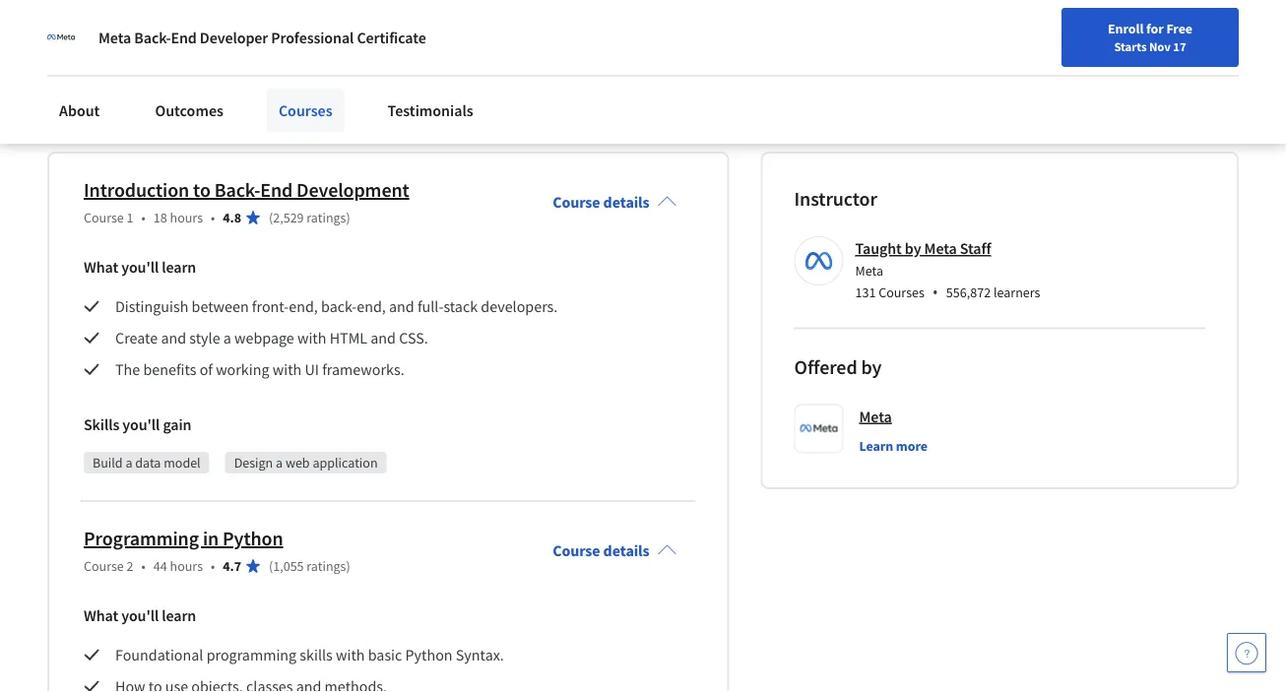 Task type: vqa. For each thing, say whether or not it's contained in the screenshot.
Actions toolbar at the left bottom
no



Task type: describe. For each thing, give the bounding box(es) containing it.
1 horizontal spatial the
[[324, 48, 346, 68]]

course details for introduction to back-end development
[[553, 193, 650, 212]]

syntax.
[[456, 646, 504, 666]]

1 vertical spatial end
[[260, 178, 293, 203]]

design
[[234, 455, 273, 473]]

engineering
[[409, 48, 487, 68]]

( for back-
[[269, 210, 273, 227]]

a left data
[[126, 455, 133, 473]]

17
[[1174, 38, 1187, 54]]

free
[[1167, 20, 1193, 37]]

for inside ready to gain new skills and the tools developers use to create websites and web applications? this certificate, designed by the software engineering experts at  meta—the creators of facebook and instagram, will prepare you for an entry-level career as a back-end developer.
[[397, 72, 416, 91]]

a right the style
[[223, 329, 231, 348]]

learn more
[[860, 438, 928, 456]]

entry-
[[438, 72, 478, 91]]

skills inside ready to gain new skills and the tools developers use to create websites and web applications? this certificate, designed by the software engineering experts at  meta—the creators of facebook and instagram, will prepare you for an entry-level career as a back-end developer.
[[170, 24, 203, 44]]

1 end, from the left
[[289, 297, 318, 317]]

what you'll learn for foundational
[[84, 607, 196, 626]]

new
[[139, 24, 167, 44]]

model
[[164, 455, 201, 473]]

2,529
[[273, 210, 304, 227]]

1 vertical spatial back-
[[321, 297, 357, 317]]

by inside ready to gain new skills and the tools developers use to create websites and web applications? this certificate, designed by the software engineering experts at  meta—the creators of facebook and instagram, will prepare you for an entry-level career as a back-end developer.
[[305, 48, 321, 68]]

ratings for python
[[307, 558, 346, 576]]

read
[[47, 100, 82, 119]]

course details button for programming in python
[[537, 514, 693, 589]]

learn more button
[[860, 437, 928, 457]]

to for ready to gain new skills and the tools developers use to create websites and web applications? this certificate, designed by the software engineering experts at  meta—the creators of facebook and instagram, will prepare you for an entry-level career as a back-end developer.
[[91, 24, 105, 44]]

gain for to
[[108, 24, 136, 44]]

css.
[[399, 329, 428, 348]]

0 vertical spatial with
[[298, 329, 327, 348]]

course 2 • 44 hours •
[[84, 558, 215, 576]]

by for taught by meta staff meta 131 courses • 556,872 learners
[[905, 240, 922, 259]]

• left 4.8
[[211, 210, 215, 227]]

show notifications image
[[1077, 25, 1101, 48]]

1 vertical spatial skills
[[300, 646, 333, 666]]

programming
[[207, 646, 297, 666]]

introduction to back-end development
[[84, 178, 410, 203]]

( for python
[[269, 558, 273, 576]]

skills
[[84, 415, 119, 435]]

style
[[189, 329, 220, 348]]

meta up learn
[[860, 408, 892, 427]]

courses inside "link"
[[279, 101, 333, 120]]

) for introduction to back-end development
[[346, 210, 351, 227]]

4.7
[[223, 558, 241, 576]]

read more
[[47, 100, 122, 119]]

instagram,
[[215, 72, 285, 91]]

for inside enroll for free starts nov 17
[[1147, 20, 1164, 37]]

certificate,
[[169, 48, 238, 68]]

the benefits of working with ui frameworks.
[[115, 360, 405, 380]]

0 horizontal spatial end
[[171, 28, 197, 47]]

taught
[[856, 240, 902, 259]]

• right 2
[[141, 558, 146, 576]]

applications?
[[47, 48, 135, 68]]

experts
[[490, 48, 539, 68]]

1,055
[[273, 558, 304, 576]]

between
[[192, 297, 249, 317]]

skills you'll gain
[[84, 415, 192, 435]]

taught by meta staff link
[[856, 240, 992, 259]]

developer.
[[47, 95, 117, 115]]

websites
[[458, 24, 516, 44]]

what you'll learn for distinguish
[[84, 258, 196, 278]]

556,872
[[947, 284, 991, 302]]

level
[[478, 72, 509, 91]]

create and style a webpage with html and css.
[[115, 329, 428, 348]]

webpage
[[235, 329, 294, 348]]

nov
[[1150, 38, 1171, 54]]

0 horizontal spatial the
[[235, 24, 256, 44]]

development
[[297, 178, 410, 203]]

create
[[115, 329, 158, 348]]

programming
[[84, 527, 199, 552]]

testimonials link
[[376, 89, 486, 132]]

meta up the applications?
[[99, 28, 131, 47]]

instructor
[[795, 187, 878, 212]]

read more button
[[47, 99, 122, 120]]

web inside ready to gain new skills and the tools developers use to create websites and web applications? this certificate, designed by the software engineering experts at  meta—the creators of facebook and instagram, will prepare you for an entry-level career as a back-end developer.
[[548, 24, 576, 44]]

distinguish between front-end, back-end, and full-stack developers.
[[115, 297, 558, 317]]

outcomes link
[[143, 89, 235, 132]]

distinguish
[[115, 297, 189, 317]]

professional
[[271, 28, 354, 47]]

( 2,529 ratings )
[[269, 210, 351, 227]]

foundational
[[115, 646, 203, 666]]

outcomes
[[155, 101, 224, 120]]

developers.
[[481, 297, 558, 317]]

stack
[[444, 297, 478, 317]]

and left css.
[[371, 329, 396, 348]]

the
[[115, 360, 140, 380]]

a right design
[[276, 455, 283, 473]]

build
[[93, 455, 123, 473]]

and left full-
[[389, 297, 415, 317]]

meta—the
[[561, 48, 627, 68]]

course 1 • 18 hours •
[[84, 210, 215, 227]]

programming in python link
[[84, 527, 283, 552]]

introduction to back-end development link
[[84, 178, 410, 203]]

hours for introduction
[[170, 210, 203, 227]]

html
[[330, 329, 368, 348]]

( 1,055 ratings )
[[269, 558, 351, 576]]

0 horizontal spatial back-
[[134, 28, 171, 47]]

1
[[127, 210, 134, 227]]



Task type: locate. For each thing, give the bounding box(es) containing it.
front-
[[252, 297, 289, 317]]

learn for distinguish
[[162, 258, 196, 278]]

0 horizontal spatial courses
[[279, 101, 333, 120]]

0 horizontal spatial back-
[[321, 297, 357, 317]]

ratings right 1,055
[[307, 558, 346, 576]]

back-
[[134, 28, 171, 47], [214, 178, 260, 203]]

by inside taught by meta staff meta 131 courses • 556,872 learners
[[905, 240, 922, 259]]

offered by
[[795, 355, 882, 380]]

hours for programming
[[170, 558, 203, 576]]

1 vertical spatial course details
[[553, 542, 650, 561]]

• inside taught by meta staff meta 131 courses • 556,872 learners
[[933, 282, 939, 303]]

back- up this
[[134, 28, 171, 47]]

end up certificate,
[[171, 28, 197, 47]]

testimonials
[[388, 101, 474, 120]]

1 horizontal spatial more
[[897, 438, 928, 456]]

what you'll learn up foundational
[[84, 607, 196, 626]]

1 vertical spatial (
[[269, 558, 273, 576]]

hours right '18'
[[170, 210, 203, 227]]

1 vertical spatial the
[[324, 48, 346, 68]]

0 vertical spatial details
[[604, 193, 650, 212]]

0 vertical spatial python
[[223, 527, 283, 552]]

1 vertical spatial back-
[[214, 178, 260, 203]]

1 vertical spatial more
[[897, 438, 928, 456]]

career
[[513, 72, 554, 91]]

python
[[223, 527, 283, 552], [406, 646, 453, 666]]

by down 'professional'
[[305, 48, 321, 68]]

certificate
[[357, 28, 426, 47]]

this
[[138, 48, 166, 68]]

1 horizontal spatial of
[[200, 360, 213, 380]]

0 horizontal spatial by
[[305, 48, 321, 68]]

by right taught on the right of page
[[905, 240, 922, 259]]

1 horizontal spatial for
[[1147, 20, 1164, 37]]

( right 4.7
[[269, 558, 273, 576]]

•
[[141, 210, 146, 227], [211, 210, 215, 227], [933, 282, 939, 303], [141, 558, 146, 576], [211, 558, 215, 576]]

about link
[[47, 89, 112, 132]]

1 course details button from the top
[[537, 165, 693, 240]]

course
[[553, 193, 601, 212], [84, 210, 124, 227], [553, 542, 601, 561], [84, 558, 124, 576]]

working
[[216, 360, 270, 380]]

1 ) from the top
[[346, 210, 351, 227]]

back- up html
[[321, 297, 357, 317]]

of down the applications?
[[104, 72, 117, 91]]

0 vertical spatial hours
[[170, 210, 203, 227]]

the down developers
[[324, 48, 346, 68]]

2 ratings from the top
[[307, 558, 346, 576]]

by right offered
[[862, 355, 882, 380]]

with up ui
[[298, 329, 327, 348]]

1 vertical spatial hours
[[170, 558, 203, 576]]

staff
[[961, 240, 992, 259]]

0 vertical spatial what you'll learn
[[84, 258, 196, 278]]

0 vertical spatial gain
[[108, 24, 136, 44]]

taught by meta staff meta 131 courses • 556,872 learners
[[856, 240, 1041, 303]]

(
[[269, 210, 273, 227], [269, 558, 273, 576]]

1 learn from the top
[[162, 258, 196, 278]]

0 vertical spatial skills
[[170, 24, 203, 44]]

for up the nov
[[1147, 20, 1164, 37]]

you'll for foundational programming skills with basic python syntax.
[[121, 607, 159, 626]]

meta image
[[47, 24, 75, 51]]

2 horizontal spatial by
[[905, 240, 922, 259]]

courses inside taught by meta staff meta 131 courses • 556,872 learners
[[879, 284, 925, 302]]

creators
[[47, 72, 101, 91]]

details for programming in python
[[604, 542, 650, 561]]

create
[[414, 24, 455, 44]]

learn up foundational
[[162, 607, 196, 626]]

design a web application
[[234, 455, 378, 473]]

and up certificate,
[[206, 24, 231, 44]]

0 vertical spatial course details
[[553, 193, 650, 212]]

learn
[[860, 438, 894, 456]]

data
[[135, 455, 161, 473]]

1 horizontal spatial courses
[[879, 284, 925, 302]]

details
[[604, 193, 650, 212], [604, 542, 650, 561]]

a right as on the left of the page
[[575, 72, 583, 91]]

0 vertical spatial back-
[[586, 72, 622, 91]]

0 horizontal spatial skills
[[170, 24, 203, 44]]

end
[[622, 72, 647, 91]]

ratings for back-
[[307, 210, 346, 227]]

web right design
[[286, 455, 310, 473]]

18
[[154, 210, 167, 227]]

1 details from the top
[[604, 193, 650, 212]]

1 vertical spatial what you'll learn
[[84, 607, 196, 626]]

4.8
[[223, 210, 241, 227]]

enroll for free starts nov 17
[[1109, 20, 1193, 54]]

developer
[[200, 28, 268, 47]]

1 hours from the top
[[170, 210, 203, 227]]

learn
[[162, 258, 196, 278], [162, 607, 196, 626]]

2 end, from the left
[[357, 297, 386, 317]]

1 vertical spatial you'll
[[123, 415, 160, 435]]

programming in python
[[84, 527, 283, 552]]

you
[[370, 72, 394, 91]]

will
[[289, 72, 312, 91]]

2 horizontal spatial to
[[398, 24, 411, 44]]

learn up distinguish
[[162, 258, 196, 278]]

1 what from the top
[[84, 258, 118, 278]]

1 horizontal spatial skills
[[300, 646, 333, 666]]

0 vertical spatial you'll
[[121, 258, 159, 278]]

to up course 1 • 18 hours •
[[193, 178, 211, 203]]

skills
[[170, 24, 203, 44], [300, 646, 333, 666]]

details for introduction to back-end development
[[604, 193, 650, 212]]

more
[[85, 100, 122, 119], [897, 438, 928, 456]]

0 vertical spatial (
[[269, 210, 273, 227]]

0 vertical spatial back-
[[134, 28, 171, 47]]

1 vertical spatial by
[[905, 240, 922, 259]]

taught by meta staff image
[[798, 240, 841, 283]]

gain left the new
[[108, 24, 136, 44]]

meta link
[[860, 405, 892, 429]]

hours
[[170, 210, 203, 227], [170, 558, 203, 576]]

2 learn from the top
[[162, 607, 196, 626]]

and left the style
[[161, 329, 186, 348]]

offered
[[795, 355, 858, 380]]

1 vertical spatial with
[[273, 360, 302, 380]]

0 vertical spatial what
[[84, 258, 118, 278]]

0 vertical spatial course details button
[[537, 165, 693, 240]]

1 horizontal spatial python
[[406, 646, 453, 666]]

1 course details from the top
[[553, 193, 650, 212]]

designed
[[241, 48, 302, 68]]

for
[[1147, 20, 1164, 37], [397, 72, 416, 91]]

you'll
[[121, 258, 159, 278], [123, 415, 160, 435], [121, 607, 159, 626]]

1 horizontal spatial to
[[193, 178, 211, 203]]

0 vertical spatial end
[[171, 28, 197, 47]]

basic
[[368, 646, 402, 666]]

2 ( from the top
[[269, 558, 273, 576]]

2
[[127, 558, 134, 576]]

end up 2,529
[[260, 178, 293, 203]]

0 horizontal spatial python
[[223, 527, 283, 552]]

an
[[419, 72, 435, 91]]

course details button for introduction to back-end development
[[537, 165, 693, 240]]

gain up the model
[[163, 415, 192, 435]]

courses down will
[[279, 101, 333, 120]]

use
[[372, 24, 395, 44]]

1 vertical spatial for
[[397, 72, 416, 91]]

you'll up foundational
[[121, 607, 159, 626]]

for left an
[[397, 72, 416, 91]]

1 vertical spatial what
[[84, 607, 118, 626]]

0 horizontal spatial end,
[[289, 297, 318, 317]]

0 horizontal spatial to
[[91, 24, 105, 44]]

gain for you'll
[[163, 415, 192, 435]]

1 vertical spatial python
[[406, 646, 453, 666]]

0 horizontal spatial web
[[286, 455, 310, 473]]

of down the style
[[200, 360, 213, 380]]

skills right programming
[[300, 646, 333, 666]]

with
[[298, 329, 327, 348], [273, 360, 302, 380], [336, 646, 365, 666]]

0 vertical spatial web
[[548, 24, 576, 44]]

meta up 131
[[856, 262, 884, 280]]

ratings right 2,529
[[307, 210, 346, 227]]

end, up html
[[357, 297, 386, 317]]

2 what from the top
[[84, 607, 118, 626]]

0 vertical spatial ratings
[[307, 210, 346, 227]]

with left basic
[[336, 646, 365, 666]]

1 horizontal spatial gain
[[163, 415, 192, 435]]

frameworks.
[[322, 360, 405, 380]]

) for programming in python
[[346, 558, 351, 576]]

more inside read more button
[[85, 100, 122, 119]]

enroll
[[1109, 20, 1144, 37]]

0 horizontal spatial more
[[85, 100, 122, 119]]

0 horizontal spatial gain
[[108, 24, 136, 44]]

a
[[575, 72, 583, 91], [223, 329, 231, 348], [126, 455, 133, 473], [276, 455, 283, 473]]

ready
[[47, 24, 88, 44]]

1 vertical spatial )
[[346, 558, 351, 576]]

to right use at the top of page
[[398, 24, 411, 44]]

0 vertical spatial more
[[85, 100, 122, 119]]

2 ) from the top
[[346, 558, 351, 576]]

developers
[[295, 24, 368, 44]]

1 ratings from the top
[[307, 210, 346, 227]]

0 vertical spatial )
[[346, 210, 351, 227]]

what
[[84, 258, 118, 278], [84, 607, 118, 626]]

back-
[[586, 72, 622, 91], [321, 297, 357, 317]]

the left tools
[[235, 24, 256, 44]]

2 hours from the top
[[170, 558, 203, 576]]

2 course details from the top
[[553, 542, 650, 561]]

python right basic
[[406, 646, 453, 666]]

benefits
[[143, 360, 197, 380]]

in
[[203, 527, 219, 552]]

the
[[235, 24, 256, 44], [324, 48, 346, 68]]

coursera image
[[24, 16, 149, 48]]

1 horizontal spatial end
[[260, 178, 293, 203]]

1 vertical spatial ratings
[[307, 558, 346, 576]]

1 horizontal spatial web
[[548, 24, 576, 44]]

you'll up build a data model
[[123, 415, 160, 435]]

1 vertical spatial courses
[[879, 284, 925, 302]]

back- down meta—the
[[586, 72, 622, 91]]

1 horizontal spatial back-
[[586, 72, 622, 91]]

of inside ready to gain new skills and the tools developers use to create websites and web applications? this certificate, designed by the software engineering experts at  meta—the creators of facebook and instagram, will prepare you for an entry-level career as a back-end developer.
[[104, 72, 117, 91]]

ready to gain new skills and the tools developers use to create websites and web applications? this certificate, designed by the software engineering experts at  meta—the creators of facebook and instagram, will prepare you for an entry-level career as a back-end developer.
[[47, 24, 650, 115]]

courses
[[279, 101, 333, 120], [879, 284, 925, 302]]

what up distinguish
[[84, 258, 118, 278]]

44
[[154, 558, 167, 576]]

• right 1
[[141, 210, 146, 227]]

course details for programming in python
[[553, 542, 650, 561]]

gain
[[108, 24, 136, 44], [163, 415, 192, 435]]

introduction
[[84, 178, 189, 203]]

• left 556,872
[[933, 282, 939, 303]]

1 ( from the top
[[269, 210, 273, 227]]

to for introduction to back-end development
[[193, 178, 211, 203]]

2 vertical spatial with
[[336, 646, 365, 666]]

build a data model
[[93, 455, 201, 473]]

as
[[557, 72, 572, 91]]

back- inside ready to gain new skills and the tools developers use to create websites and web applications? this certificate, designed by the software engineering experts at  meta—the creators of facebook and instagram, will prepare you for an entry-level career as a back-end developer.
[[586, 72, 622, 91]]

meta left staff in the right of the page
[[925, 240, 958, 259]]

1 vertical spatial web
[[286, 455, 310, 473]]

2 vertical spatial you'll
[[121, 607, 159, 626]]

0 vertical spatial of
[[104, 72, 117, 91]]

back- up 4.8
[[214, 178, 260, 203]]

)
[[346, 210, 351, 227], [346, 558, 351, 576]]

1 vertical spatial course details button
[[537, 514, 693, 589]]

and up experts
[[519, 24, 545, 44]]

you'll up distinguish
[[121, 258, 159, 278]]

skills up certificate,
[[170, 24, 203, 44]]

what down 'course 2 • 44 hours •'
[[84, 607, 118, 626]]

you'll for distinguish between front-end, back-end, and full-stack developers.
[[121, 258, 159, 278]]

more inside learn more 'button'
[[897, 438, 928, 456]]

what for distinguish
[[84, 258, 118, 278]]

what for foundational
[[84, 607, 118, 626]]

software
[[349, 48, 406, 68]]

to
[[91, 24, 105, 44], [398, 24, 411, 44], [193, 178, 211, 203]]

• left 4.7
[[211, 558, 215, 576]]

) down the development
[[346, 210, 351, 227]]

to up the applications?
[[91, 24, 105, 44]]

about
[[59, 101, 100, 120]]

more for learn more
[[897, 438, 928, 456]]

2 vertical spatial by
[[862, 355, 882, 380]]

0 horizontal spatial for
[[397, 72, 416, 91]]

web up meta—the
[[548, 24, 576, 44]]

1 vertical spatial learn
[[162, 607, 196, 626]]

prepare
[[315, 72, 366, 91]]

more for read more
[[85, 100, 122, 119]]

by for offered by
[[862, 355, 882, 380]]

) right 1,055
[[346, 558, 351, 576]]

1 vertical spatial gain
[[163, 415, 192, 435]]

courses right 131
[[879, 284, 925, 302]]

0 vertical spatial learn
[[162, 258, 196, 278]]

1 horizontal spatial end,
[[357, 297, 386, 317]]

0 horizontal spatial of
[[104, 72, 117, 91]]

1 horizontal spatial back-
[[214, 178, 260, 203]]

1 what you'll learn from the top
[[84, 258, 196, 278]]

0 vertical spatial for
[[1147, 20, 1164, 37]]

0 vertical spatial by
[[305, 48, 321, 68]]

2 what you'll learn from the top
[[84, 607, 196, 626]]

and down certificate,
[[187, 72, 212, 91]]

( down introduction to back-end development
[[269, 210, 273, 227]]

None search field
[[281, 12, 517, 52]]

learners
[[994, 284, 1041, 302]]

ratings
[[307, 210, 346, 227], [307, 558, 346, 576]]

what you'll learn up distinguish
[[84, 258, 196, 278]]

of
[[104, 72, 117, 91], [200, 360, 213, 380]]

2 course details button from the top
[[537, 514, 693, 589]]

1 horizontal spatial by
[[862, 355, 882, 380]]

starts
[[1115, 38, 1147, 54]]

2 details from the top
[[604, 542, 650, 561]]

0 vertical spatial courses
[[279, 101, 333, 120]]

application
[[313, 455, 378, 473]]

facebook
[[120, 72, 184, 91]]

python up 4.7
[[223, 527, 283, 552]]

end, up "create and style a webpage with html and css."
[[289, 297, 318, 317]]

1 vertical spatial details
[[604, 542, 650, 561]]

menu item
[[930, 20, 1057, 84]]

meta back-end developer professional certificate
[[99, 28, 426, 47]]

0 vertical spatial the
[[235, 24, 256, 44]]

what you'll learn
[[84, 258, 196, 278], [84, 607, 196, 626]]

hours right 44
[[170, 558, 203, 576]]

gain inside ready to gain new skills and the tools developers use to create websites and web applications? this certificate, designed by the software engineering experts at  meta—the creators of facebook and instagram, will prepare you for an entry-level career as a back-end developer.
[[108, 24, 136, 44]]

1 vertical spatial of
[[200, 360, 213, 380]]

learn for foundational
[[162, 607, 196, 626]]

a inside ready to gain new skills and the tools developers use to create websites and web applications? this certificate, designed by the software engineering experts at  meta—the creators of facebook and instagram, will prepare you for an entry-level career as a back-end developer.
[[575, 72, 583, 91]]

with left ui
[[273, 360, 302, 380]]

help center image
[[1236, 642, 1259, 665]]



